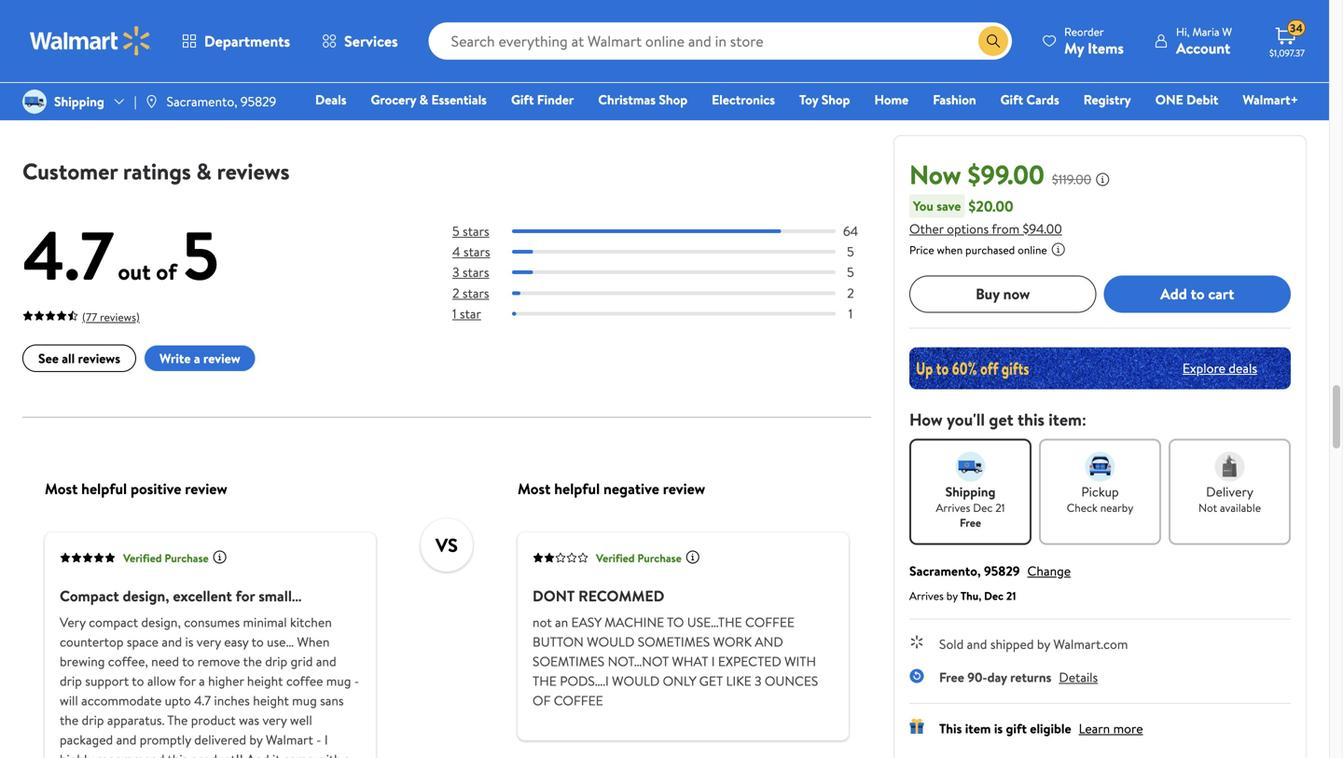 Task type: locate. For each thing, give the bounding box(es) containing it.
 image
[[22, 90, 47, 114], [144, 94, 159, 109]]

smart for |
[[137, 60, 176, 80]]

for inside compact design, excellent for small kitchens…!
[[236, 586, 255, 607]]

get
[[989, 408, 1014, 431]]

4 for 4 stars
[[453, 243, 461, 261]]

2 helpful from the left
[[554, 479, 600, 499]]

connected, inside café bellissimo semi automatic espresso machine + milk frother | wifi connected, smart kitchen essentials | built-in bean grinder, 15-bar pump & 95-ounce water reservoir | steel silver
[[58, 60, 133, 80]]

hi, maria w account
[[1177, 24, 1233, 58]]

buy now button
[[910, 275, 1097, 313]]

1 horizontal spatial in
[[486, 101, 498, 121]]

0 horizontal spatial the
[[60, 712, 79, 730]]

connected, inside café bellissimo semi automatic espresso machine + milk frother | wifi connected, smart home kitchen essentials | built-in bean grinder, 15-bar pump & 95-ounce water reservoir | matte white
[[483, 60, 558, 80]]

1 horizontal spatial verified purchase
[[596, 550, 682, 566]]

pickup check nearby
[[1067, 483, 1134, 516]]

shipping down intent image for shipping at the right bottom of the page
[[946, 483, 996, 501]]

smart inside café bellissimo semi automatic espresso machine + milk frother | wifi connected, smart kitchen essentials | built-in bean grinder, 15-bar pump & 95-ounce water reservoir | steel silver
[[137, 60, 176, 80]]

explore
[[1183, 359, 1226, 377]]

free down intent image for shipping at the right bottom of the page
[[960, 515, 982, 531]]

inches
[[214, 692, 250, 710]]

by inside very compact design, consumes minimal kitchen countertop space and is very easy to use… when brewing coffee, need to remove the drip grid and drip support to allow for a higher height coffee mug - will accommodate upto 4.7 inches height mug sans the drip apparatus. the product was very well packaged and promptly delivered by walmart - i highly recommend this product!! and it came
[[250, 731, 263, 749]]

semi
[[128, 0, 159, 19], [552, 0, 584, 19]]

3 right the like
[[755, 672, 762, 691]]

0 vertical spatial 21
[[996, 500, 1005, 516]]

0 vertical spatial very
[[197, 633, 221, 651]]

shop
[[659, 91, 688, 109], [822, 91, 850, 109]]

kitchen up steel
[[26, 80, 76, 101]]

review right negative
[[663, 479, 706, 499]]

dec down intent image for shipping at the right bottom of the page
[[973, 500, 993, 516]]

2- for kitchen
[[30, 74, 40, 90]]

1 horizontal spatial milk
[[522, 39, 549, 60]]

connected, up the gift finder
[[483, 60, 558, 80]]

21 up sacramento, 95829 change arrives by thu, dec 21
[[996, 500, 1005, 516]]

by inside sacramento, 95829 change arrives by thu, dec 21
[[947, 588, 958, 604]]

4.7 inside very compact design, consumes minimal kitchen countertop space and is very easy to use… when brewing coffee, need to remove the drip grid and drip support to allow for a higher height coffee mug - will accommodate upto 4.7 inches height mug sans the drip apparatus. the product was very well packaged and promptly delivered by walmart - i highly recommend this product!! and it came
[[194, 692, 211, 710]]

1 horizontal spatial compatible
[[663, 39, 738, 60]]

legal information image
[[1051, 242, 1066, 257]]

5 progress bar from the top
[[512, 312, 836, 316]]

15-
[[118, 101, 137, 121], [593, 101, 612, 121]]

automatic inside café bellissimo semi automatic espresso machine + milk frother | wifi connected, smart home kitchen essentials | built-in bean grinder, 15-bar pump & 95-ounce water reservoir | matte white
[[451, 19, 518, 39]]

very
[[197, 633, 221, 651], [263, 712, 287, 730]]

1 horizontal spatial bean
[[501, 101, 534, 121]]

0 horizontal spatial semi
[[128, 0, 159, 19]]

0 horizontal spatial -
[[316, 731, 321, 749]]

shipping arrives dec 21 free
[[936, 483, 1005, 531]]

- right coffee
[[354, 672, 359, 691]]

1 horizontal spatial reviews
[[217, 156, 290, 187]]

bar up customer ratings & reviews
[[137, 101, 158, 121]]

is down consumes
[[185, 633, 194, 651]]

reorder my items
[[1065, 24, 1124, 58]]

$20.00
[[969, 196, 1014, 216]]

upto
[[165, 692, 191, 710]]

1 horizontal spatial café
[[451, 0, 481, 19]]

2-day shipping for home
[[454, 74, 524, 90]]

1 15- from the left
[[118, 101, 137, 121]]

95829 for sacramento, 95829
[[241, 92, 276, 111]]

1 vertical spatial would
[[612, 672, 660, 691]]

water inside café bellissimo semi automatic espresso machine + milk frother | wifi connected, smart home kitchen essentials | built-in bean grinder, 15-bar pump & 95-ounce water reservoir | matte white
[[574, 121, 613, 142]]

0 horizontal spatial by
[[250, 731, 263, 749]]

1 for 1
[[849, 305, 853, 323]]

 image for sacramento, 95829
[[144, 94, 159, 109]]

20
[[819, 0, 837, 19]]

for up upto
[[179, 672, 196, 691]]

promptly
[[140, 731, 191, 749]]

0 horizontal spatial bean
[[26, 101, 58, 121]]

+ for kitchen
[[509, 39, 518, 60]]

1 2 from the left
[[453, 284, 460, 302]]

0 horizontal spatial reservoir
[[151, 121, 212, 142]]

$99.00
[[968, 156, 1045, 193]]

machine inside mixpresso espresso machine for nespresso compatible capsule, premium italian 27oz (red)
[[368, 0, 422, 19]]

grocery & essentials link
[[362, 90, 495, 110]]

95829 down 27oz
[[241, 92, 276, 111]]

dec
[[973, 500, 993, 516], [985, 588, 1004, 604]]

bellissimo for café bellissimo semi automatic espresso machine + milk frother | wifi connected, smart home kitchen essentials | built-in bean grinder, 15-bar pump & 95-ounce water reservoir | matte white
[[485, 0, 549, 19]]

sacramento, down departments popup button
[[167, 92, 237, 111]]

space
[[127, 633, 159, 651]]

shop for christmas shop
[[659, 91, 688, 109]]

would down not...not
[[612, 672, 660, 691]]

smart for essentials
[[562, 60, 600, 80]]

0 horizontal spatial coffee
[[554, 692, 603, 710]]

0 horizontal spatial mug
[[292, 692, 317, 710]]

1 horizontal spatial gift
[[1001, 91, 1024, 109]]

1 horizontal spatial by
[[947, 588, 958, 604]]

1 95- from the left
[[40, 121, 62, 142]]

verified up compact design, excellent for small kitchens…!
[[123, 550, 162, 566]]

2 bellissimo from the left
[[485, 0, 549, 19]]

semi up walmart image
[[128, 0, 159, 19]]

wifi up the grocery & essentials link
[[451, 60, 479, 80]]

bean inside café bellissimo semi automatic espresso machine + milk frother | wifi connected, smart kitchen essentials | built-in bean grinder, 15-bar pump & 95-ounce water reservoir | steel silver
[[26, 101, 58, 121]]

 image left sacramento, 95829 on the left
[[144, 94, 159, 109]]

stars up 4 stars
[[463, 222, 490, 240]]

wifi down walmart image
[[26, 60, 54, 80]]

0 horizontal spatial  image
[[22, 90, 47, 114]]

1 café from the left
[[26, 0, 57, 19]]

most
[[45, 479, 78, 499], [518, 479, 551, 499]]

drip up packaged on the bottom left
[[82, 712, 104, 730]]

grocery & essentials
[[371, 91, 487, 109]]

reservoir inside café bellissimo semi automatic espresso machine + milk frother | wifi connected, smart kitchen essentials | built-in bean grinder, 15-bar pump & 95-ounce water reservoir | steel silver
[[151, 121, 212, 142]]

shipping for gusto/l'or
[[696, 74, 736, 90]]

1 + from the left
[[84, 39, 93, 60]]

2- up christmas shop
[[667, 74, 677, 90]]

- right 'walmart'
[[316, 731, 321, 749]]

semi for café bellissimo semi automatic espresso machine + milk frother | wifi connected, smart kitchen essentials | built-in bean grinder, 15-bar pump & 95-ounce water reservoir | steel silver
[[128, 0, 159, 19]]

2 2 from the left
[[847, 284, 854, 302]]

water down christmas
[[574, 121, 613, 142]]

gift cards link
[[992, 90, 1068, 110]]

1 product group from the left
[[26, 0, 212, 162]]

2 horizontal spatial essentials
[[547, 80, 609, 101]]

semi inside café bellissimo semi automatic espresso machine + milk frother | wifi connected, smart home kitchen essentials | built-in bean grinder, 15-bar pump & 95-ounce water reservoir | matte white
[[552, 0, 584, 19]]

day down 27oz
[[252, 98, 269, 113]]

2 verified purchase from the left
[[596, 550, 682, 566]]

2-day shipping up the pods/coffee
[[667, 74, 736, 90]]

one debit
[[1156, 91, 1219, 109]]

design, inside very compact design, consumes minimal kitchen countertop space and is very easy to use… when brewing coffee, need to remove the drip grid and drip support to allow for a higher height coffee mug - will accommodate upto 4.7 inches height mug sans the drip apparatus. the product was very well packaged and promptly delivered by walmart - i highly recommend this product!! and it came
[[141, 614, 181, 632]]

1 1 from the left
[[453, 305, 457, 323]]

semi inside café bellissimo semi automatic espresso machine + milk frother | wifi connected, smart kitchen essentials | built-in bean grinder, 15-bar pump & 95-ounce water reservoir | steel silver
[[128, 0, 159, 19]]

0 vertical spatial is
[[185, 633, 194, 651]]

0 horizontal spatial grinder,
[[62, 101, 115, 121]]

1 automatic from the left
[[26, 19, 94, 39]]

0 vertical spatial design,
[[123, 586, 169, 607]]

this inside very compact design, consumes minimal kitchen countertop space and is very easy to use… when brewing coffee, need to remove the drip grid and drip support to allow for a higher height coffee mug - will accommodate upto 4.7 inches height mug sans the drip apparatus. the product was very well packaged and promptly delivered by walmart - i highly recommend this product!! and it came
[[167, 751, 188, 759]]

reviews down sacramento, 95829 on the left
[[217, 156, 290, 187]]

w
[[1223, 24, 1233, 40]]

stars for 3 stars
[[463, 263, 489, 281]]

stars down "5 stars"
[[464, 243, 490, 261]]

0 horizontal spatial café
[[26, 0, 57, 19]]

verified for negative
[[596, 550, 635, 566]]

gusto/l'or
[[663, 80, 730, 101]]

0 vertical spatial free
[[960, 515, 982, 531]]

by left thu,
[[947, 588, 958, 604]]

coffee
[[734, 80, 779, 101]]

add
[[1161, 284, 1188, 304]]

progress bar
[[512, 230, 836, 233], [512, 250, 836, 254], [512, 271, 836, 275], [512, 291, 836, 295], [512, 312, 836, 316]]

95- down the gift finder
[[505, 121, 527, 142]]

2 wifi from the left
[[451, 60, 479, 80]]

deals link
[[307, 90, 355, 110]]

espresso inside small espresso machine 20 bar capsules maker compatible for ns original capsules/nescafe dolce gusto/l'or coffee pods/coffee powder with fast heating system
[[701, 0, 758, 19]]

milk inside café bellissimo semi automatic espresso machine + milk frother | wifi connected, smart kitchen essentials | built-in bean grinder, 15-bar pump & 95-ounce water reservoir | steel silver
[[97, 39, 124, 60]]

verified purchase for negative
[[596, 550, 682, 566]]

95829 left change button
[[984, 562, 1020, 580]]

built- inside café bellissimo semi automatic espresso machine + milk frother | wifi connected, smart kitchen essentials | built-in bean grinder, 15-bar pump & 95-ounce water reservoir | steel silver
[[152, 80, 187, 101]]

3 up 2 stars
[[453, 263, 460, 281]]

reservoir up the ratings
[[151, 121, 212, 142]]

2 horizontal spatial bar
[[663, 19, 685, 39]]

2 verified from the left
[[596, 550, 635, 566]]

hi,
[[1177, 24, 1190, 40]]

0 horizontal spatial 95-
[[40, 121, 62, 142]]

bellissimo inside café bellissimo semi automatic espresso machine + milk frother | wifi connected, smart kitchen essentials | built-in bean grinder, 15-bar pump & 95-ounce water reservoir | steel silver
[[60, 0, 124, 19]]

dec inside shipping arrives dec 21 free
[[973, 500, 993, 516]]

bar inside small espresso machine 20 bar capsules maker compatible for ns original capsules/nescafe dolce gusto/l'or coffee pods/coffee powder with fast heating system
[[663, 19, 685, 39]]

verified purchase for positive
[[123, 550, 209, 566]]

verified purchase information image
[[686, 550, 700, 565]]

15- inside café bellissimo semi automatic espresso machine + milk frother | wifi connected, smart kitchen essentials | built-in bean grinder, 15-bar pump & 95-ounce water reservoir | steel silver
[[118, 101, 137, 121]]

0 horizontal spatial bar
[[137, 101, 158, 121]]

0 horizontal spatial built-
[[152, 80, 187, 101]]

1 horizontal spatial wifi
[[451, 60, 479, 80]]

1 frother from the left
[[128, 39, 176, 60]]

2 product group from the left
[[238, 0, 425, 124]]

premium
[[297, 39, 355, 60]]

2 shop from the left
[[822, 91, 850, 109]]

0 horizontal spatial bellissimo
[[60, 0, 124, 19]]

it
[[272, 751, 280, 759]]

of
[[156, 256, 177, 287]]

machine inside café bellissimo semi automatic espresso machine + milk frother | wifi connected, smart home kitchen essentials | built-in bean grinder, 15-bar pump & 95-ounce water reservoir | matte white
[[451, 39, 505, 60]]

would down machine
[[587, 633, 635, 651]]

1 horizontal spatial 95-
[[505, 121, 527, 142]]

ounces
[[765, 672, 819, 691]]

explore deals link
[[1176, 352, 1265, 385]]

christmas
[[598, 91, 656, 109]]

1 horizontal spatial 4
[[453, 243, 461, 261]]

how
[[910, 408, 943, 431]]

90-
[[968, 668, 988, 686]]

| left matte on the top of the page
[[515, 142, 518, 162]]

shipping for kitchen
[[59, 74, 99, 90]]

home left fashion 'link' on the right
[[875, 91, 909, 109]]

automatic inside café bellissimo semi automatic espresso machine + milk frother | wifi connected, smart kitchen essentials | built-in bean grinder, 15-bar pump & 95-ounce water reservoir | steel silver
[[26, 19, 94, 39]]

pump up the ratings
[[162, 101, 199, 121]]

0 horizontal spatial essentials
[[79, 80, 141, 101]]

4 product group from the left
[[663, 0, 849, 142]]

recommend
[[96, 751, 165, 759]]

walmart image
[[30, 26, 151, 56]]

0 horizontal spatial most
[[45, 479, 78, 499]]

4 inside "product" group
[[298, 67, 305, 83]]

mug down coffee
[[292, 692, 317, 710]]

+ inside café bellissimo semi automatic espresso machine + milk frother | wifi connected, smart kitchen essentials | built-in bean grinder, 15-bar pump & 95-ounce water reservoir | steel silver
[[84, 39, 93, 60]]

see
[[38, 349, 59, 368]]

grinder, up white
[[537, 101, 590, 121]]

how you'll get this item:
[[910, 408, 1087, 431]]

bar inside café bellissimo semi automatic espresso machine + milk frother | wifi connected, smart kitchen essentials | built-in bean grinder, 15-bar pump & 95-ounce water reservoir | steel silver
[[137, 101, 158, 121]]

2 automatic from the left
[[451, 19, 518, 39]]

compatible inside mixpresso espresso machine for nespresso compatible capsule, premium italian 27oz (red)
[[332, 19, 407, 39]]

2 grinder, from the left
[[537, 101, 590, 121]]

+ inside café bellissimo semi automatic espresso machine + milk frother | wifi connected, smart home kitchen essentials | built-in bean grinder, 15-bar pump & 95-ounce water reservoir | matte white
[[509, 39, 518, 60]]

+ for essentials
[[84, 39, 93, 60]]

1 semi from the left
[[128, 0, 159, 19]]

very up 'walmart'
[[263, 712, 287, 730]]

(77
[[82, 309, 97, 325]]

$119.00
[[1052, 170, 1092, 188]]

vs
[[436, 532, 458, 558]]

product group containing café bellissimo semi automatic espresso machine + milk frother | wifi connected, smart kitchen essentials | built-in bean grinder, 15-bar pump & 95-ounce water reservoir | steel silver
[[26, 0, 212, 162]]

i inside 'dont recommed not an  easy machine to use...the coffee button would sometimes work and soemtimes not...not what i expected with the pods....i would only get like 3 ounces of coffee'
[[712, 653, 715, 671]]

0 vertical spatial sacramento,
[[167, 92, 237, 111]]

1 verified from the left
[[123, 550, 162, 566]]

arrives left thu,
[[910, 588, 944, 604]]

coffee down pods....i
[[554, 692, 603, 710]]

frother inside café bellissimo semi automatic espresso machine + milk frother | wifi connected, smart kitchen essentials | built-in bean grinder, 15-bar pump & 95-ounce water reservoir | steel silver
[[128, 39, 176, 60]]

1 vertical spatial is
[[994, 720, 1003, 738]]

2 semi from the left
[[552, 0, 584, 19]]

gift left finder on the left top of page
[[511, 91, 534, 109]]

to left cart in the top of the page
[[1191, 284, 1205, 304]]

2 95- from the left
[[505, 121, 527, 142]]

 image up steel
[[22, 90, 47, 114]]

free left 90-
[[940, 668, 965, 686]]

stars down 4 stars
[[463, 263, 489, 281]]

kitchen
[[290, 614, 332, 632]]

design, inside compact design, excellent for small kitchens…!
[[123, 586, 169, 607]]

1 milk from the left
[[97, 39, 124, 60]]

only
[[663, 672, 696, 691]]

0 vertical spatial dec
[[973, 500, 993, 516]]

bean up steel
[[26, 101, 58, 121]]

matte
[[522, 142, 561, 162]]

smart inside café bellissimo semi automatic espresso machine + milk frother | wifi connected, smart home kitchen essentials | built-in bean grinder, 15-bar pump & 95-ounce water reservoir | matte white
[[562, 60, 600, 80]]

café inside café bellissimo semi automatic espresso machine + milk frother | wifi connected, smart kitchen essentials | built-in bean grinder, 15-bar pump & 95-ounce water reservoir | steel silver
[[26, 0, 57, 19]]

drip up will
[[60, 672, 82, 691]]

frother inside café bellissimo semi automatic espresso machine + milk frother | wifi connected, smart home kitchen essentials | built-in bean grinder, 15-bar pump & 95-ounce water reservoir | matte white
[[552, 39, 601, 60]]

1 most from the left
[[45, 479, 78, 499]]

for up 27oz
[[238, 19, 258, 39]]

wifi inside café bellissimo semi automatic espresso machine + milk frother | wifi connected, smart home kitchen essentials | built-in bean grinder, 15-bar pump & 95-ounce water reservoir | matte white
[[451, 60, 479, 80]]

0 vertical spatial by
[[947, 588, 958, 604]]

2 café from the left
[[451, 0, 481, 19]]

soemtimes
[[533, 653, 605, 671]]

is left gift
[[994, 720, 1003, 738]]

1 connected, from the left
[[58, 60, 133, 80]]

smart down walmart image
[[137, 60, 176, 80]]

purchase left verified purchase information icon
[[165, 550, 209, 566]]

2 ounce from the left
[[527, 121, 570, 142]]

2 1 from the left
[[849, 305, 853, 323]]

arrives inside sacramento, 95829 change arrives by thu, dec 21
[[910, 588, 944, 604]]

shipping up silver
[[54, 92, 104, 111]]

stars down 3 stars
[[463, 284, 489, 302]]

to right need in the left bottom of the page
[[182, 653, 194, 671]]

expected
[[718, 653, 782, 671]]

a
[[194, 349, 200, 368], [199, 672, 205, 691]]

1 purchase from the left
[[165, 550, 209, 566]]

bar inside café bellissimo semi automatic espresso machine + milk frother | wifi connected, smart home kitchen essentials | built-in bean grinder, 15-bar pump & 95-ounce water reservoir | matte white
[[612, 101, 634, 121]]

coffee
[[746, 614, 795, 632], [554, 692, 603, 710]]

1 grinder, from the left
[[62, 101, 115, 121]]

frother up finder on the left top of page
[[552, 39, 601, 60]]

progress bar for 2 stars
[[512, 291, 836, 295]]

capsules
[[688, 19, 745, 39]]

0 horizontal spatial shop
[[659, 91, 688, 109]]

0 horizontal spatial verified purchase
[[123, 550, 209, 566]]

1 horizontal spatial smart
[[562, 60, 600, 80]]

kitchens…!
[[60, 612, 129, 633]]

95829 inside sacramento, 95829 change arrives by thu, dec 21
[[984, 562, 1020, 580]]

21
[[996, 500, 1005, 516], [1007, 588, 1017, 604]]

2 + from the left
[[509, 39, 518, 60]]

1 bean from the left
[[26, 101, 58, 121]]

1 vertical spatial 3
[[755, 672, 762, 691]]

1 horizontal spatial semi
[[552, 0, 584, 19]]

grinder, up silver
[[62, 101, 115, 121]]

dec inside sacramento, 95829 change arrives by thu, dec 21
[[985, 588, 1004, 604]]

semi up finder on the left top of page
[[552, 0, 584, 19]]

2 progress bar from the top
[[512, 250, 836, 254]]

bar left capsules
[[663, 19, 685, 39]]

2 frother from the left
[[552, 39, 601, 60]]

wifi inside café bellissimo semi automatic espresso machine + milk frother | wifi connected, smart kitchen essentials | built-in bean grinder, 15-bar pump & 95-ounce water reservoir | steel silver
[[26, 60, 54, 80]]

bar left fast
[[612, 101, 634, 121]]

1 horizontal spatial reservoir
[[451, 142, 512, 162]]

walmart+ link
[[1235, 90, 1307, 110]]

verified for positive
[[123, 550, 162, 566]]

1 horizontal spatial sacramento,
[[910, 562, 981, 580]]

helpful for positive
[[81, 479, 127, 499]]

0 horizontal spatial kitchen
[[26, 80, 76, 101]]

verified purchase information image
[[212, 550, 227, 565]]

0 horizontal spatial compatible
[[332, 19, 407, 39]]

day up the grocery & essentials
[[464, 74, 481, 90]]

reviews right the all
[[78, 349, 120, 368]]

0 horizontal spatial in
[[187, 80, 199, 101]]

is inside very compact design, consumes minimal kitchen countertop space and is very easy to use… when brewing coffee, need to remove the drip grid and drip support to allow for a higher height coffee mug - will accommodate upto 4.7 inches height mug sans the drip apparatus. the product was very well packaged and promptly delivered by walmart - i highly recommend this product!! and it came
[[185, 633, 194, 651]]

21 inside sacramento, 95829 change arrives by thu, dec 21
[[1007, 588, 1017, 604]]

2 for 2 stars
[[453, 284, 460, 302]]

shipping for home
[[484, 74, 524, 90]]

1 vertical spatial i
[[325, 731, 328, 749]]

2 15- from the left
[[593, 101, 612, 121]]

mug up the sans on the bottom of the page
[[326, 672, 351, 691]]

verified purchase up compact design, excellent for small kitchens…!
[[123, 550, 209, 566]]

and
[[162, 633, 182, 651], [967, 635, 988, 653], [316, 653, 336, 671], [116, 731, 137, 749]]

very
[[60, 614, 86, 632]]

café inside café bellissimo semi automatic espresso machine + milk frother | wifi connected, smart home kitchen essentials | built-in bean grinder, 15-bar pump & 95-ounce water reservoir | matte white
[[451, 0, 481, 19]]

not...not
[[608, 653, 669, 671]]

1 vertical spatial 21
[[1007, 588, 1017, 604]]

bellissimo inside café bellissimo semi automatic espresso machine + milk frother | wifi connected, smart home kitchen essentials | built-in bean grinder, 15-bar pump & 95-ounce water reservoir | matte white
[[485, 0, 549, 19]]

built- left the gift finder
[[451, 101, 486, 121]]

1 vertical spatial a
[[199, 672, 205, 691]]

pump inside café bellissimo semi automatic espresso machine + milk frother | wifi connected, smart home kitchen essentials | built-in bean grinder, 15-bar pump & 95-ounce water reservoir | matte white
[[451, 121, 488, 142]]

2- down walmart image
[[30, 74, 40, 90]]

coffee,
[[108, 653, 148, 671]]

1 horizontal spatial 4.7
[[194, 692, 211, 710]]

reservoir left matte on the top of the page
[[451, 142, 512, 162]]

1 helpful from the left
[[81, 479, 127, 499]]

| left steel
[[26, 142, 29, 162]]

1 horizontal spatial connected,
[[483, 60, 558, 80]]

most for most helpful positive review
[[45, 479, 78, 499]]

delivery
[[1207, 483, 1254, 501]]

1 bellissimo from the left
[[60, 0, 124, 19]]

kitchen inside café bellissimo semi automatic espresso machine + milk frother | wifi connected, smart home kitchen essentials | built-in bean grinder, 15-bar pump & 95-ounce water reservoir | matte white
[[494, 80, 543, 101]]

0 horizontal spatial 1
[[453, 305, 457, 323]]

pump inside café bellissimo semi automatic espresso machine + milk frother | wifi connected, smart kitchen essentials | built-in bean grinder, 15-bar pump & 95-ounce water reservoir | steel silver
[[162, 101, 199, 121]]

online
[[1018, 242, 1048, 258]]

1 horizontal spatial 15-
[[593, 101, 612, 121]]

4 progress bar from the top
[[512, 291, 836, 295]]

0 horizontal spatial 2
[[453, 284, 460, 302]]

1 vertical spatial by
[[1037, 635, 1051, 653]]

design, up compact
[[123, 586, 169, 607]]

to down the minimal at bottom
[[252, 633, 264, 651]]

2 water from the left
[[574, 121, 613, 142]]

to inside button
[[1191, 284, 1205, 304]]

day for home
[[464, 74, 481, 90]]

product group
[[26, 0, 212, 162], [238, 0, 425, 124], [451, 0, 637, 162], [663, 0, 849, 142]]

3 progress bar from the top
[[512, 271, 836, 275]]

2 most from the left
[[518, 479, 551, 499]]

of
[[533, 692, 551, 710]]

stars for 2 stars
[[463, 284, 489, 302]]

0 horizontal spatial connected,
[[58, 60, 133, 80]]

bean inside café bellissimo semi automatic espresso machine + milk frother | wifi connected, smart home kitchen essentials | built-in bean grinder, 15-bar pump & 95-ounce water reservoir | matte white
[[501, 101, 534, 121]]

2 milk from the left
[[522, 39, 549, 60]]

2- for gusto/l'or
[[667, 74, 677, 90]]

smart up finder on the left top of page
[[562, 60, 600, 80]]

1 horizontal spatial bar
[[612, 101, 634, 121]]

this
[[940, 720, 962, 738]]

& right the ratings
[[196, 156, 212, 187]]

need
[[151, 653, 179, 671]]

27oz
[[238, 60, 268, 80]]

2 horizontal spatial by
[[1037, 635, 1051, 653]]

2- up the grocery & essentials
[[454, 74, 465, 90]]

day left returns at the bottom right of page
[[988, 668, 1007, 686]]

arrives
[[936, 500, 971, 516], [910, 588, 944, 604]]

95829
[[241, 92, 276, 111], [984, 562, 1020, 580]]

1 horizontal spatial most
[[518, 479, 551, 499]]

verified purchase
[[123, 550, 209, 566], [596, 550, 682, 566]]

pump down the grocery & essentials
[[451, 121, 488, 142]]

the down easy
[[243, 653, 262, 671]]

2 bean from the left
[[501, 101, 534, 121]]

3 product group from the left
[[451, 0, 637, 162]]

connected, for kitchen
[[483, 60, 558, 80]]

0 vertical spatial this
[[1018, 408, 1045, 431]]

1 horizontal spatial i
[[712, 653, 715, 671]]

height up the was
[[253, 692, 289, 710]]

3 inside 'dont recommed not an  easy machine to use...the coffee button would sometimes work and soemtimes not...not what i expected with the pods....i would only get like 3 ounces of coffee'
[[755, 672, 762, 691]]

21 right thu,
[[1007, 588, 1017, 604]]

0 horizontal spatial 95829
[[241, 92, 276, 111]]

not
[[533, 614, 552, 632]]

1 shop from the left
[[659, 91, 688, 109]]

1 verified purchase from the left
[[123, 550, 209, 566]]

dec right thu,
[[985, 588, 1004, 604]]

2 down 64
[[847, 284, 854, 302]]

1 horizontal spatial kitchen
[[494, 80, 543, 101]]

0 horizontal spatial shipping
[[54, 92, 104, 111]]

& left matte on the top of the page
[[491, 121, 501, 142]]

2 purchase from the left
[[638, 550, 682, 566]]

kitchen inside café bellissimo semi automatic espresso machine + milk frother | wifi connected, smart kitchen essentials | built-in bean grinder, 15-bar pump & 95-ounce water reservoir | steel silver
[[26, 80, 76, 101]]

milk for essentials
[[97, 39, 124, 60]]

machine inside small espresso machine 20 bar capsules maker compatible for ns original capsules/nescafe dolce gusto/l'or coffee pods/coffee powder with fast heating system
[[761, 0, 816, 19]]

1 wifi from the left
[[26, 60, 54, 80]]

0 vertical spatial reviews
[[217, 156, 290, 187]]

1 horizontal spatial bellissimo
[[485, 0, 549, 19]]

2
[[453, 284, 460, 302], [847, 284, 854, 302]]

arrives down intent image for shipping at the right bottom of the page
[[936, 500, 971, 516]]

espresso inside mixpresso espresso machine for nespresso compatible capsule, premium italian 27oz (red)
[[307, 0, 364, 19]]

2 connected, from the left
[[483, 60, 558, 80]]

1 horizontal spatial 21
[[1007, 588, 1017, 604]]

1 kitchen from the left
[[26, 80, 76, 101]]

this down promptly on the bottom of the page
[[167, 751, 188, 759]]

fast
[[663, 121, 689, 142]]

1 horizontal spatial 3
[[755, 672, 762, 691]]

most helpful negative review
[[518, 479, 706, 499]]

and
[[246, 751, 269, 759]]

drip down use…
[[265, 653, 288, 671]]

-
[[354, 672, 359, 691], [316, 731, 321, 749]]

2-day shipping up the gift finder
[[454, 74, 524, 90]]

sacramento, 95829 change arrives by thu, dec 21
[[910, 562, 1071, 604]]

intent image for shipping image
[[956, 452, 986, 482]]

|
[[180, 39, 183, 60], [604, 39, 607, 60], [145, 80, 148, 101], [613, 80, 616, 101], [134, 92, 137, 111], [26, 142, 29, 162], [515, 142, 518, 162]]

0 horizontal spatial +
[[84, 39, 93, 60]]

| up sacramento, 95829 on the left
[[180, 39, 183, 60]]

1 vertical spatial sacramento,
[[910, 562, 981, 580]]

0 vertical spatial drip
[[265, 653, 288, 671]]

0 vertical spatial 4.7
[[22, 208, 114, 302]]

2-day shipping down walmart image
[[30, 74, 99, 90]]

1 vertical spatial arrives
[[910, 588, 944, 604]]

cart
[[1209, 284, 1235, 304]]

thu,
[[961, 588, 982, 604]]

1 water from the left
[[109, 121, 147, 142]]

milk inside café bellissimo semi automatic espresso machine + milk frother | wifi connected, smart home kitchen essentials | built-in bean grinder, 15-bar pump & 95-ounce water reservoir | matte white
[[522, 39, 549, 60]]

1 horizontal spatial is
[[994, 720, 1003, 738]]

shop up fast
[[659, 91, 688, 109]]

sacramento, inside sacramento, 95829 change arrives by thu, dec 21
[[910, 562, 981, 580]]

0 vertical spatial coffee
[[746, 614, 795, 632]]

1 vertical spatial 4.7
[[194, 692, 211, 710]]

day for kitchen
[[40, 74, 57, 90]]

1 progress bar from the top
[[512, 230, 836, 233]]

stars for 4 stars
[[464, 243, 490, 261]]

essentials inside café bellissimo semi automatic espresso machine + milk frother | wifi connected, smart home kitchen essentials | built-in bean grinder, 15-bar pump & 95-ounce water reservoir | matte white
[[547, 80, 609, 101]]

4.7 up product
[[194, 692, 211, 710]]

verified purchase up recommed
[[596, 550, 682, 566]]

2 kitchen from the left
[[494, 80, 543, 101]]

0 horizontal spatial 4
[[298, 67, 305, 83]]

sacramento, for sacramento, 95829
[[167, 92, 237, 111]]

2 gift from the left
[[1001, 91, 1024, 109]]

shop right toy
[[822, 91, 850, 109]]

0 vertical spatial 95829
[[241, 92, 276, 111]]

excellent
[[173, 586, 232, 607]]

arrives inside shipping arrives dec 21 free
[[936, 500, 971, 516]]

day for gusto/l'or
[[677, 74, 693, 90]]

1 ounce from the left
[[62, 121, 105, 142]]

sacramento, 95829
[[167, 92, 276, 111]]

shipping inside shipping arrives dec 21 free
[[946, 483, 996, 501]]

ounce down gift finder link
[[527, 121, 570, 142]]

1 star
[[453, 305, 481, 323]]

milk
[[97, 39, 124, 60], [522, 39, 549, 60]]

1 gift from the left
[[511, 91, 534, 109]]

2 smart from the left
[[562, 60, 600, 80]]

write a review link
[[144, 345, 256, 372]]

1 horizontal spatial verified
[[596, 550, 635, 566]]

0 horizontal spatial 3
[[453, 263, 460, 281]]

0 vertical spatial i
[[712, 653, 715, 671]]

1 smart from the left
[[137, 60, 176, 80]]



Task type: vqa. For each thing, say whether or not it's contained in the screenshot.
1st 15- from the left
yes



Task type: describe. For each thing, give the bounding box(es) containing it.
free inside shipping arrives dec 21 free
[[960, 515, 982, 531]]

95829 for sacramento, 95829 change arrives by thu, dec 21
[[984, 562, 1020, 580]]

95- inside café bellissimo semi automatic espresso machine + milk frother | wifi connected, smart home kitchen essentials | built-in bean grinder, 15-bar pump & 95-ounce water reservoir | matte white
[[505, 121, 527, 142]]

capsules/nescafe
[[663, 60, 778, 80]]

i inside very compact design, consumes minimal kitchen countertop space and is very easy to use… when brewing coffee, need to remove the drip grid and drip support to allow for a higher height coffee mug - will accommodate upto 4.7 inches height mug sans the drip apparatus. the product was very well packaged and promptly delivered by walmart - i highly recommend this product!! and it came
[[325, 731, 328, 749]]

1 horizontal spatial mug
[[326, 672, 351, 691]]

1 horizontal spatial -
[[354, 672, 359, 691]]

1 vertical spatial the
[[60, 712, 79, 730]]

1 vertical spatial height
[[253, 692, 289, 710]]

shop for toy shop
[[822, 91, 850, 109]]

and right sold
[[967, 635, 988, 653]]

one
[[1156, 91, 1184, 109]]

a inside very compact design, consumes minimal kitchen countertop space and is very easy to use… when brewing coffee, need to remove the drip grid and drip support to allow for a higher height coffee mug - will accommodate upto 4.7 inches height mug sans the drip apparatus. the product was very well packaged and promptly delivered by walmart - i highly recommend this product!! and it came
[[199, 672, 205, 691]]

small espresso machine 20 bar capsules maker compatible for ns original capsules/nescafe dolce gusto/l'or coffee pods/coffee powder with fast heating system
[[663, 0, 839, 142]]

frother for |
[[128, 39, 176, 60]]

more
[[1114, 720, 1144, 738]]

ounce inside café bellissimo semi automatic espresso machine + milk frother | wifi connected, smart home kitchen essentials | built-in bean grinder, 15-bar pump & 95-ounce water reservoir | matte white
[[527, 121, 570, 142]]

& inside café bellissimo semi automatic espresso machine + milk frother | wifi connected, smart home kitchen essentials | built-in bean grinder, 15-bar pump & 95-ounce water reservoir | matte white
[[491, 121, 501, 142]]

café for café bellissimo semi automatic espresso machine + milk frother | wifi connected, smart kitchen essentials | built-in bean grinder, 15-bar pump & 95-ounce water reservoir | steel silver
[[26, 0, 57, 19]]

toy
[[800, 91, 819, 109]]

details button
[[1059, 668, 1098, 686]]

0 vertical spatial a
[[194, 349, 200, 368]]

espresso inside café bellissimo semi automatic espresso machine + milk frother | wifi connected, smart home kitchen essentials | built-in bean grinder, 15-bar pump & 95-ounce water reservoir | matte white
[[522, 19, 579, 39]]

64
[[843, 222, 859, 240]]

2 for 2
[[847, 284, 854, 302]]

0 vertical spatial 3
[[453, 263, 460, 281]]

options
[[947, 220, 989, 238]]

gift finder link
[[503, 90, 583, 110]]

milk for kitchen
[[522, 39, 549, 60]]

out
[[118, 256, 151, 287]]

café bellissimo semi automatic espresso machine + milk frother | wifi connected, smart home kitchen essentials | built-in bean grinder, 15-bar pump & 95-ounce water reservoir | matte white
[[451, 0, 634, 162]]

(77 reviews)
[[82, 309, 140, 325]]

progress bar for 5 stars
[[512, 230, 836, 233]]

reviews)
[[100, 309, 140, 325]]

progress bar for 1 star
[[512, 312, 836, 316]]

3 stars
[[453, 263, 489, 281]]

countertop
[[60, 633, 124, 651]]

1 vertical spatial coffee
[[554, 692, 603, 710]]

connected, for essentials
[[58, 60, 133, 80]]

learn more button
[[1079, 720, 1144, 738]]

0 horizontal spatial 4.7
[[22, 208, 114, 302]]

system
[[748, 121, 795, 142]]

original
[[787, 39, 839, 60]]

1 for 1 star
[[453, 305, 457, 323]]

for inside mixpresso espresso machine for nespresso compatible capsule, premium italian 27oz (red)
[[238, 19, 258, 39]]

1 horizontal spatial this
[[1018, 408, 1045, 431]]

1 vertical spatial free
[[940, 668, 965, 686]]

review for most helpful positive review
[[185, 479, 227, 499]]

1 vertical spatial drip
[[60, 672, 82, 691]]

most helpful positive review
[[45, 479, 227, 499]]

1 horizontal spatial home
[[875, 91, 909, 109]]

helpful for negative
[[554, 479, 600, 499]]

compact
[[89, 614, 138, 632]]

1 vertical spatial reviews
[[78, 349, 120, 368]]

$94.00
[[1023, 220, 1063, 238]]

you
[[913, 197, 934, 215]]

0 horizontal spatial very
[[197, 633, 221, 651]]

semi for café bellissimo semi automatic espresso machine + milk frother | wifi connected, smart home kitchen essentials | built-in bean grinder, 15-bar pump & 95-ounce water reservoir | matte white
[[552, 0, 584, 19]]

toy shop link
[[791, 90, 859, 110]]

stars for 5 stars
[[463, 222, 490, 240]]

now
[[1004, 284, 1030, 304]]

automatic for café bellissimo semi automatic espresso machine + milk frother | wifi connected, smart kitchen essentials | built-in bean grinder, 15-bar pump & 95-ounce water reservoir | steel silver
[[26, 19, 94, 39]]

sold
[[940, 635, 964, 653]]

to
[[667, 614, 684, 632]]

most for most helpful negative review
[[518, 479, 551, 499]]

review for most helpful negative review
[[663, 479, 706, 499]]

pods/coffee
[[663, 101, 745, 121]]

1 horizontal spatial coffee
[[746, 614, 795, 632]]

$1,097.37
[[1270, 47, 1305, 59]]

electronics
[[712, 91, 775, 109]]

café bellissimo semi automatic espresso machine + milk frother | wifi connected, smart kitchen essentials | built-in bean grinder, 15-bar pump & 95-ounce water reservoir | steel silver
[[26, 0, 212, 162]]

home link
[[866, 90, 917, 110]]

deals
[[315, 91, 347, 109]]

positive
[[131, 479, 181, 499]]

easy
[[224, 633, 249, 651]]

2 vertical spatial drip
[[82, 712, 104, 730]]

powder
[[749, 101, 797, 121]]

for inside very compact design, consumes minimal kitchen countertop space and is very easy to use… when brewing coffee, need to remove the drip grid and drip support to allow for a higher height coffee mug - will accommodate upto 4.7 inches height mug sans the drip apparatus. the product was very well packaged and promptly delivered by walmart - i highly recommend this product!! and it came
[[179, 672, 196, 691]]

home inside café bellissimo semi automatic espresso machine + milk frother | wifi connected, smart home kitchen essentials | built-in bean grinder, 15-bar pump & 95-ounce water reservoir | matte white
[[451, 80, 490, 101]]

Walmart Site-Wide search field
[[429, 22, 1012, 60]]

walmart
[[266, 731, 313, 749]]

button
[[533, 633, 584, 651]]

progress bar for 4 stars
[[512, 250, 836, 254]]

0 vertical spatial the
[[243, 653, 262, 671]]

use...the
[[687, 614, 742, 632]]

for inside small espresso machine 20 bar capsules maker compatible for ns original capsules/nescafe dolce gusto/l'or coffee pods/coffee powder with fast heating system
[[741, 39, 760, 60]]

shipping down (red)
[[272, 98, 312, 113]]

nearby
[[1101, 500, 1134, 516]]

gift cards
[[1001, 91, 1060, 109]]

built- inside café bellissimo semi automatic espresso machine + milk frother | wifi connected, smart home kitchen essentials | built-in bean grinder, 15-bar pump & 95-ounce water reservoir | matte white
[[451, 101, 486, 121]]

| down walmart image
[[145, 80, 148, 101]]

an
[[555, 614, 568, 632]]

wifi for kitchen
[[26, 60, 54, 80]]

price when purchased online
[[910, 242, 1048, 258]]

in inside café bellissimo semi automatic espresso machine + milk frother | wifi connected, smart kitchen essentials | built-in bean grinder, 15-bar pump & 95-ounce water reservoir | steel silver
[[187, 80, 199, 101]]

shipping for shipping
[[54, 92, 104, 111]]

sans
[[320, 692, 344, 710]]

reservoir inside café bellissimo semi automatic espresso machine + milk frother | wifi connected, smart home kitchen essentials | built-in bean grinder, 15-bar pump & 95-ounce water reservoir | matte white
[[451, 142, 512, 162]]

2-day shipping down (red)
[[242, 98, 312, 113]]

4 for 4
[[298, 67, 305, 83]]

95- inside café bellissimo semi automatic espresso machine + milk frother | wifi connected, smart kitchen essentials | built-in bean grinder, 15-bar pump & 95-ounce water reservoir | steel silver
[[40, 121, 62, 142]]

finder
[[537, 91, 574, 109]]

product
[[191, 712, 236, 730]]

write
[[160, 349, 191, 368]]

apparatus.
[[107, 712, 165, 730]]

gift for gift finder
[[511, 91, 534, 109]]

and up need in the left bottom of the page
[[162, 633, 182, 651]]

product group containing café bellissimo semi automatic espresso machine + milk frother | wifi connected, smart home kitchen essentials | built-in bean grinder, 15-bar pump & 95-ounce water reservoir | matte white
[[451, 0, 637, 162]]

gift for gift cards
[[1001, 91, 1024, 109]]

one debit link
[[1147, 90, 1227, 110]]

nespresso
[[261, 19, 328, 39]]

see all reviews link
[[22, 345, 136, 372]]

minimal
[[243, 614, 287, 632]]

machine inside café bellissimo semi automatic espresso machine + milk frother | wifi connected, smart kitchen essentials | built-in bean grinder, 15-bar pump & 95-ounce water reservoir | steel silver
[[26, 39, 81, 60]]

| up customer ratings & reviews
[[134, 92, 137, 111]]

shipping for shipping arrives dec 21 free
[[946, 483, 996, 501]]

account
[[1177, 38, 1231, 58]]

items
[[1088, 38, 1124, 58]]

shipped
[[991, 635, 1034, 653]]

capsule,
[[238, 39, 293, 60]]

from
[[992, 220, 1020, 238]]

you'll
[[947, 408, 985, 431]]

espresso inside café bellissimo semi automatic espresso machine + milk frother | wifi connected, smart kitchen essentials | built-in bean grinder, 15-bar pump & 95-ounce water reservoir | steel silver
[[97, 19, 154, 39]]

bellissimo for café bellissimo semi automatic espresso machine + milk frother | wifi connected, smart kitchen essentials | built-in bean grinder, 15-bar pump & 95-ounce water reservoir | steel silver
[[60, 0, 124, 19]]

up to sixty percent off deals. shop now. image
[[910, 347, 1291, 389]]

21 inside shipping arrives dec 21 free
[[996, 500, 1005, 516]]

& inside café bellissimo semi automatic espresso machine + milk frother | wifi connected, smart kitchen essentials | built-in bean grinder, 15-bar pump & 95-ounce water reservoir | steel silver
[[26, 121, 36, 142]]

compatible inside small espresso machine 20 bar capsules maker compatible for ns original capsules/nescafe dolce gusto/l'or coffee pods/coffee powder with fast heating system
[[663, 39, 738, 60]]

intent image for delivery image
[[1215, 452, 1245, 482]]

intent image for pickup image
[[1086, 452, 1115, 482]]

deals
[[1229, 359, 1258, 377]]

gifting made easy image
[[910, 719, 925, 734]]

compact
[[60, 586, 119, 607]]

coffee
[[286, 672, 323, 691]]

grinder, inside café bellissimo semi automatic espresso machine + milk frother | wifi connected, smart home kitchen essentials | built-in bean grinder, 15-bar pump & 95-ounce water reservoir | matte white
[[537, 101, 590, 121]]

star
[[460, 305, 481, 323]]

1 vertical spatial -
[[316, 731, 321, 749]]

& right grocery
[[420, 91, 428, 109]]

fashion link
[[925, 90, 985, 110]]

learn
[[1079, 720, 1111, 738]]

search icon image
[[986, 34, 1001, 49]]

15- inside café bellissimo semi automatic espresso machine + milk frother | wifi connected, smart home kitchen essentials | built-in bean grinder, 15-bar pump & 95-ounce water reservoir | matte white
[[593, 101, 612, 121]]

heating
[[693, 121, 744, 142]]

frother for essentials
[[552, 39, 601, 60]]

1 horizontal spatial very
[[263, 712, 287, 730]]

silver
[[69, 142, 105, 162]]

essentials inside café bellissimo semi automatic espresso machine + milk frother | wifi connected, smart kitchen essentials | built-in bean grinder, 15-bar pump & 95-ounce water reservoir | steel silver
[[79, 80, 141, 101]]

automatic for café bellissimo semi automatic espresso machine + milk frother | wifi connected, smart home kitchen essentials | built-in bean grinder, 15-bar pump & 95-ounce water reservoir | matte white
[[451, 19, 518, 39]]

write a review
[[160, 349, 240, 368]]

grocery
[[371, 91, 416, 109]]

learn more about strikethrough prices image
[[1096, 172, 1111, 187]]

Search search field
[[429, 22, 1012, 60]]

2-day shipping for gusto/l'or
[[667, 74, 736, 90]]

to down coffee,
[[132, 672, 144, 691]]

grinder, inside café bellissimo semi automatic espresso machine + milk frother | wifi connected, smart kitchen essentials | built-in bean grinder, 15-bar pump & 95-ounce water reservoir | steel silver
[[62, 101, 115, 121]]

product group containing small espresso machine 20 bar capsules maker compatible for ns original capsules/nescafe dolce gusto/l'or coffee pods/coffee powder with fast heating system
[[663, 0, 849, 142]]

sacramento, for sacramento, 95829 change arrives by thu, dec 21
[[910, 562, 981, 580]]

check
[[1067, 500, 1098, 516]]

ounce inside café bellissimo semi automatic espresso machine + milk frother | wifi connected, smart kitchen essentials | built-in bean grinder, 15-bar pump & 95-ounce water reservoir | steel silver
[[62, 121, 105, 142]]

product!!
[[191, 751, 243, 759]]

brewing
[[60, 653, 105, 671]]

sold and shipped by walmart.com
[[940, 635, 1128, 653]]

item:
[[1049, 408, 1087, 431]]

get
[[699, 672, 723, 691]]

and
[[755, 633, 784, 651]]

small
[[259, 586, 292, 607]]

1 vertical spatial mug
[[292, 692, 317, 710]]

free 90-day returns details
[[940, 668, 1098, 686]]

| right finder on the left top of page
[[613, 80, 616, 101]]

services button
[[306, 19, 414, 63]]

and up recommend
[[116, 731, 137, 749]]

see all reviews
[[38, 349, 120, 368]]

product group containing mixpresso espresso machine for nespresso compatible capsule, premium italian 27oz (red)
[[238, 0, 425, 124]]

christmas shop
[[598, 91, 688, 109]]

wifi for home
[[451, 60, 479, 80]]

maria
[[1193, 24, 1220, 40]]

registry link
[[1076, 90, 1140, 110]]

purchase for positive
[[165, 550, 209, 566]]

progress bar for 3 stars
[[512, 271, 836, 275]]

2- for home
[[454, 74, 465, 90]]

in inside café bellissimo semi automatic espresso machine + milk frother | wifi connected, smart home kitchen essentials | built-in bean grinder, 15-bar pump & 95-ounce water reservoir | matte white
[[486, 101, 498, 121]]

review right write
[[203, 349, 240, 368]]

and down when
[[316, 653, 336, 671]]

water inside café bellissimo semi automatic espresso machine + milk frother | wifi connected, smart kitchen essentials | built-in bean grinder, 15-bar pump & 95-ounce water reservoir | steel silver
[[109, 121, 147, 142]]

very compact design, consumes minimal kitchen countertop space and is very easy to use… when brewing coffee, need to remove the drip grid and drip support to allow for a higher height coffee mug - will accommodate upto 4.7 inches height mug sans the drip apparatus. the product was very well packaged and promptly delivered by walmart - i highly recommend this product!! and it came
[[60, 614, 359, 759]]

0 vertical spatial would
[[587, 633, 635, 651]]

packaged
[[60, 731, 113, 749]]

essentials inside the grocery & essentials link
[[431, 91, 487, 109]]

 image for shipping
[[22, 90, 47, 114]]

| up christmas
[[604, 39, 607, 60]]

0 vertical spatial height
[[247, 672, 283, 691]]

café for café bellissimo semi automatic espresso machine + milk frother | wifi connected, smart home kitchen essentials | built-in bean grinder, 15-bar pump & 95-ounce water reservoir | matte white
[[451, 0, 481, 19]]

2-day shipping for kitchen
[[30, 74, 99, 90]]

customer ratings & reviews
[[22, 156, 290, 187]]

(77 reviews) link
[[22, 306, 140, 326]]

2- down 27oz
[[242, 98, 252, 113]]

purchase for negative
[[638, 550, 682, 566]]



